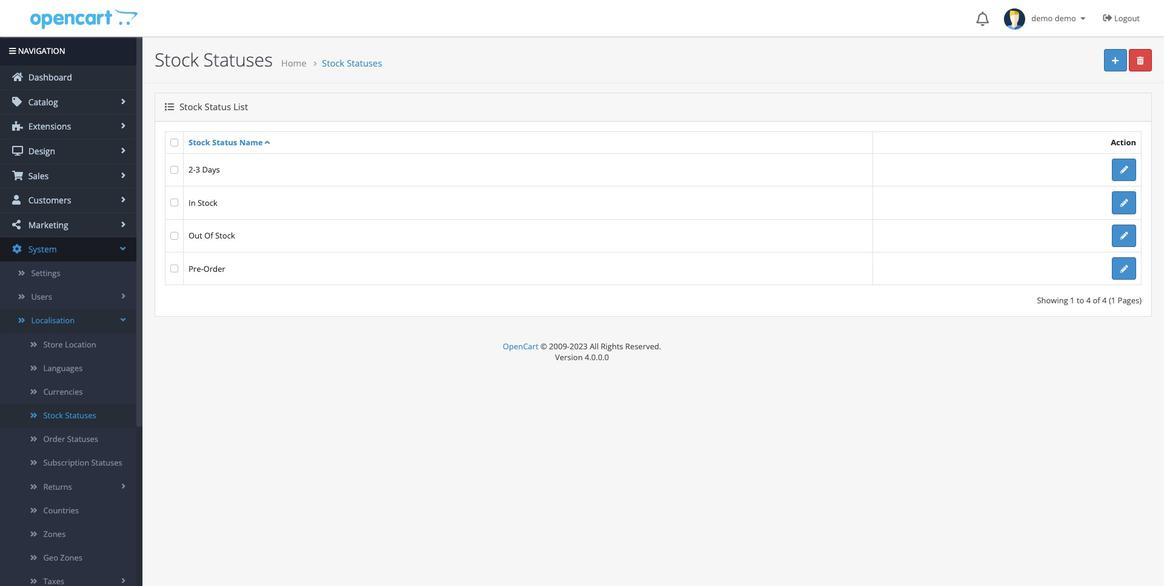 Task type: locate. For each thing, give the bounding box(es) containing it.
zones
[[43, 529, 66, 540], [60, 553, 82, 564]]

status for list
[[205, 101, 231, 113]]

stock statuses down "currencies" "link"
[[43, 411, 96, 421]]

0 horizontal spatial demo
[[1032, 13, 1053, 24]]

design
[[26, 146, 55, 157]]

1 horizontal spatial stock statuses
[[155, 47, 273, 72]]

0 vertical spatial zones
[[43, 529, 66, 540]]

edit image
[[1120, 166, 1128, 174], [1120, 199, 1128, 207], [1120, 232, 1128, 240]]

stock statuses link
[[322, 57, 382, 69], [0, 404, 136, 428]]

users
[[31, 292, 52, 303]]

stock statuses
[[155, 47, 273, 72], [322, 57, 382, 69], [43, 411, 96, 421]]

countries link
[[0, 500, 136, 523]]

opencart link
[[503, 341, 538, 352]]

2 vertical spatial edit image
[[1120, 232, 1128, 240]]

in stock
[[189, 198, 217, 208]]

days
[[202, 165, 220, 175]]

statuses
[[203, 47, 273, 72], [347, 57, 382, 69], [65, 411, 96, 421], [67, 434, 98, 445], [91, 458, 122, 469]]

0 vertical spatial edit image
[[1120, 166, 1128, 174]]

delete image
[[1137, 57, 1144, 65]]

statuses for top stock statuses link
[[347, 57, 382, 69]]

stock up 3
[[189, 137, 210, 148]]

zones right geo
[[60, 553, 82, 564]]

0 horizontal spatial stock statuses
[[43, 411, 96, 421]]

0 vertical spatial stock statuses link
[[322, 57, 382, 69]]

stock statuses up stock status list
[[155, 47, 273, 72]]

4
[[1086, 296, 1091, 306], [1102, 296, 1107, 306]]

stock
[[155, 47, 199, 72], [322, 57, 344, 69], [179, 101, 202, 113], [189, 137, 210, 148], [198, 198, 217, 208], [215, 231, 235, 241], [43, 411, 63, 421]]

status for name
[[212, 137, 237, 148]]

1 horizontal spatial 4
[[1102, 296, 1107, 306]]

©
[[541, 341, 547, 352]]

localisation
[[31, 315, 75, 326]]

demo right demo demo icon
[[1032, 13, 1053, 24]]

1 horizontal spatial demo
[[1055, 13, 1076, 24]]

subscription
[[43, 458, 89, 469]]

demo left caret down image
[[1055, 13, 1076, 24]]

store location
[[43, 339, 96, 350]]

to
[[1077, 296, 1084, 306]]

4 left (1
[[1102, 296, 1107, 306]]

home image
[[12, 72, 23, 82]]

pre-
[[189, 264, 204, 274]]

None checkbox
[[170, 139, 178, 147], [170, 199, 178, 207], [170, 139, 178, 147], [170, 199, 178, 207]]

returns link
[[0, 476, 136, 500]]

logout
[[1114, 13, 1140, 24]]

settings
[[31, 268, 60, 279]]

stock up list icon
[[155, 47, 199, 72]]

stock statuses right home link
[[322, 57, 382, 69]]

2-3 days
[[189, 165, 220, 175]]

logout link
[[1094, 0, 1152, 36]]

marketing link
[[0, 213, 136, 237]]

catalog
[[26, 96, 58, 108]]

order up subscription
[[43, 434, 65, 445]]

bell image
[[976, 12, 989, 26]]

1 vertical spatial status
[[212, 137, 237, 148]]

2009-
[[549, 341, 570, 352]]

users link
[[0, 286, 136, 309]]

1
[[1070, 296, 1075, 306]]

list
[[233, 101, 248, 113]]

of
[[1093, 296, 1100, 306]]

0 horizontal spatial 4
[[1086, 296, 1091, 306]]

sign out alt image
[[1103, 13, 1112, 22]]

3 edit image from the top
[[1120, 232, 1128, 240]]

showing 1 to 4 of 4 (1 pages)
[[1037, 296, 1142, 306]]

edit image for days
[[1120, 166, 1128, 174]]

zones up geo
[[43, 529, 66, 540]]

status left name
[[212, 137, 237, 148]]

statuses inside the "subscription statuses" link
[[91, 458, 122, 469]]

status left list at the left top of the page
[[205, 101, 231, 113]]

stock right list icon
[[179, 101, 202, 113]]

status
[[205, 101, 231, 113], [212, 137, 237, 148]]

opencart
[[503, 341, 538, 352]]

home
[[281, 57, 307, 69]]

location
[[65, 339, 96, 350]]

stock status name
[[189, 137, 263, 148]]

1 horizontal spatial stock statuses link
[[322, 57, 382, 69]]

2 horizontal spatial stock statuses
[[322, 57, 382, 69]]

2 4 from the left
[[1102, 296, 1107, 306]]

1 vertical spatial edit image
[[1120, 199, 1128, 207]]

shopping cart image
[[12, 171, 23, 180]]

system link
[[0, 238, 136, 262]]

1 vertical spatial stock statuses link
[[0, 404, 136, 428]]

languages link
[[0, 357, 136, 381]]

stock right home link
[[322, 57, 344, 69]]

2-
[[189, 165, 196, 175]]

stock status list
[[177, 101, 248, 113]]

reserved.
[[625, 341, 661, 352]]

order
[[203, 264, 225, 274], [43, 434, 65, 445]]

order down "out of stock"
[[203, 264, 225, 274]]

languages
[[43, 363, 83, 374]]

stock statuses for top stock statuses link
[[322, 57, 382, 69]]

statuses inside stock statuses link
[[65, 411, 96, 421]]

tag image
[[12, 97, 23, 107]]

pre-order
[[189, 264, 225, 274]]

all
[[590, 341, 599, 352]]

statuses inside order statuses link
[[67, 434, 98, 445]]

countries
[[43, 506, 79, 516]]

0 vertical spatial order
[[203, 264, 225, 274]]

stock down currencies
[[43, 411, 63, 421]]

4 left 'of'
[[1086, 296, 1091, 306]]

1 vertical spatial order
[[43, 434, 65, 445]]

store location link
[[0, 333, 136, 357]]

0 vertical spatial status
[[205, 101, 231, 113]]

edit image
[[1120, 265, 1128, 273]]

navigation
[[16, 45, 65, 56]]

1 edit image from the top
[[1120, 166, 1128, 174]]

showing
[[1037, 296, 1068, 306]]

2 demo from the left
[[1055, 13, 1076, 24]]

out of stock
[[189, 231, 235, 241]]

stock statuses link up order statuses
[[0, 404, 136, 428]]

statuses for the left stock statuses link
[[65, 411, 96, 421]]

dashboard
[[26, 72, 72, 83]]

1 horizontal spatial order
[[203, 264, 225, 274]]

stock statuses inside stock statuses link
[[43, 411, 96, 421]]

None checkbox
[[170, 166, 178, 174], [170, 232, 178, 240], [170, 265, 178, 273], [170, 166, 178, 174], [170, 232, 178, 240], [170, 265, 178, 273]]

customers
[[26, 195, 71, 206]]

geo
[[43, 553, 58, 564]]

demo
[[1032, 13, 1053, 24], [1055, 13, 1076, 24]]

stock statuses link right home link
[[322, 57, 382, 69]]



Task type: describe. For each thing, give the bounding box(es) containing it.
returns
[[43, 482, 72, 493]]

subscription statuses link
[[0, 452, 136, 476]]

geo zones link
[[0, 547, 136, 571]]

rights
[[601, 341, 623, 352]]

customers link
[[0, 189, 136, 213]]

sales link
[[0, 164, 136, 188]]

2023
[[570, 341, 588, 352]]

demo demo link
[[998, 0, 1094, 36]]

marketing
[[26, 219, 68, 231]]

3
[[196, 165, 200, 175]]

zones link
[[0, 523, 136, 547]]

extensions link
[[0, 115, 136, 139]]

design link
[[0, 139, 136, 163]]

bars image
[[9, 47, 16, 55]]

stock right in
[[198, 198, 217, 208]]

in
[[189, 198, 196, 208]]

action
[[1111, 137, 1136, 148]]

0 horizontal spatial order
[[43, 434, 65, 445]]

dashboard link
[[0, 66, 136, 90]]

order statuses link
[[0, 428, 136, 452]]

home link
[[281, 57, 307, 69]]

statuses for order statuses link
[[67, 434, 98, 445]]

of
[[204, 231, 213, 241]]

pages)
[[1118, 296, 1142, 306]]

sales
[[26, 170, 49, 182]]

edit image for stock
[[1120, 232, 1128, 240]]

localisation link
[[0, 309, 136, 333]]

catalog link
[[0, 90, 136, 114]]

statuses for the "subscription statuses" link
[[91, 458, 122, 469]]

2 edit image from the top
[[1120, 199, 1128, 207]]

4.0.0.0
[[585, 352, 609, 363]]

list image
[[165, 103, 174, 112]]

add new image
[[1112, 57, 1119, 65]]

puzzle piece image
[[12, 121, 23, 131]]

demo demo image
[[1004, 8, 1025, 30]]

caret down image
[[1078, 15, 1088, 22]]

1 4 from the left
[[1086, 296, 1091, 306]]

user image
[[12, 195, 23, 205]]

stock inside stock statuses link
[[43, 411, 63, 421]]

settings link
[[0, 262, 136, 286]]

currencies link
[[0, 381, 136, 404]]

order statuses
[[43, 434, 98, 445]]

opencart image
[[29, 7, 138, 29]]

1 vertical spatial zones
[[60, 553, 82, 564]]

version
[[555, 352, 583, 363]]

currencies
[[43, 387, 83, 398]]

geo zones
[[43, 553, 82, 564]]

share alt image
[[12, 220, 23, 230]]

stock statuses for the left stock statuses link
[[43, 411, 96, 421]]

desktop image
[[12, 146, 23, 156]]

stock right of
[[215, 231, 235, 241]]

stock status name link
[[189, 137, 270, 148]]

system
[[26, 244, 57, 255]]

demo demo
[[1025, 13, 1078, 24]]

0 horizontal spatial stock statuses link
[[0, 404, 136, 428]]

cog image
[[12, 245, 23, 254]]

extensions
[[26, 121, 71, 132]]

(1
[[1109, 296, 1116, 306]]

name
[[239, 137, 263, 148]]

subscription statuses
[[43, 458, 122, 469]]

opencart © 2009-2023 all rights reserved. version 4.0.0.0
[[503, 341, 661, 363]]

store
[[43, 339, 63, 350]]

1 demo from the left
[[1032, 13, 1053, 24]]

out
[[189, 231, 202, 241]]



Task type: vqa. For each thing, say whether or not it's contained in the screenshot.
3333
no



